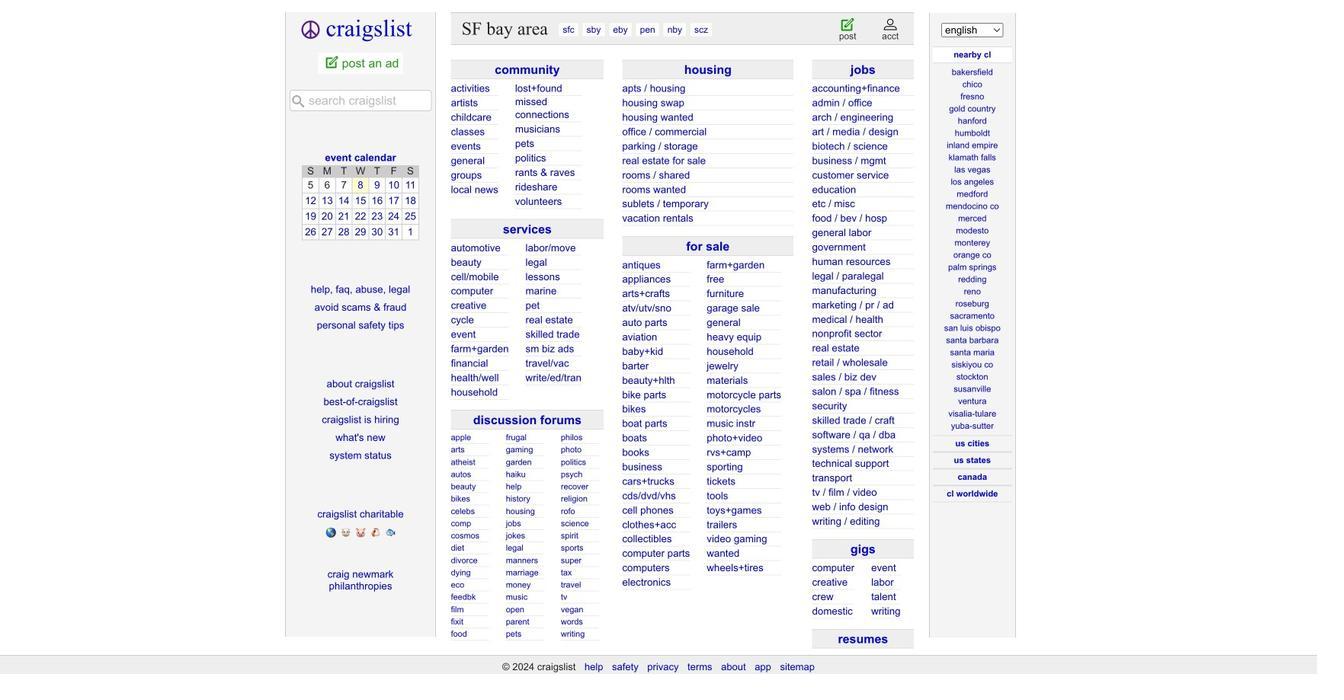 Task type: locate. For each thing, give the bounding box(es) containing it.
search craigslist text field
[[290, 90, 432, 111]]



Task type: vqa. For each thing, say whether or not it's contained in the screenshot.
min Text Field
no



